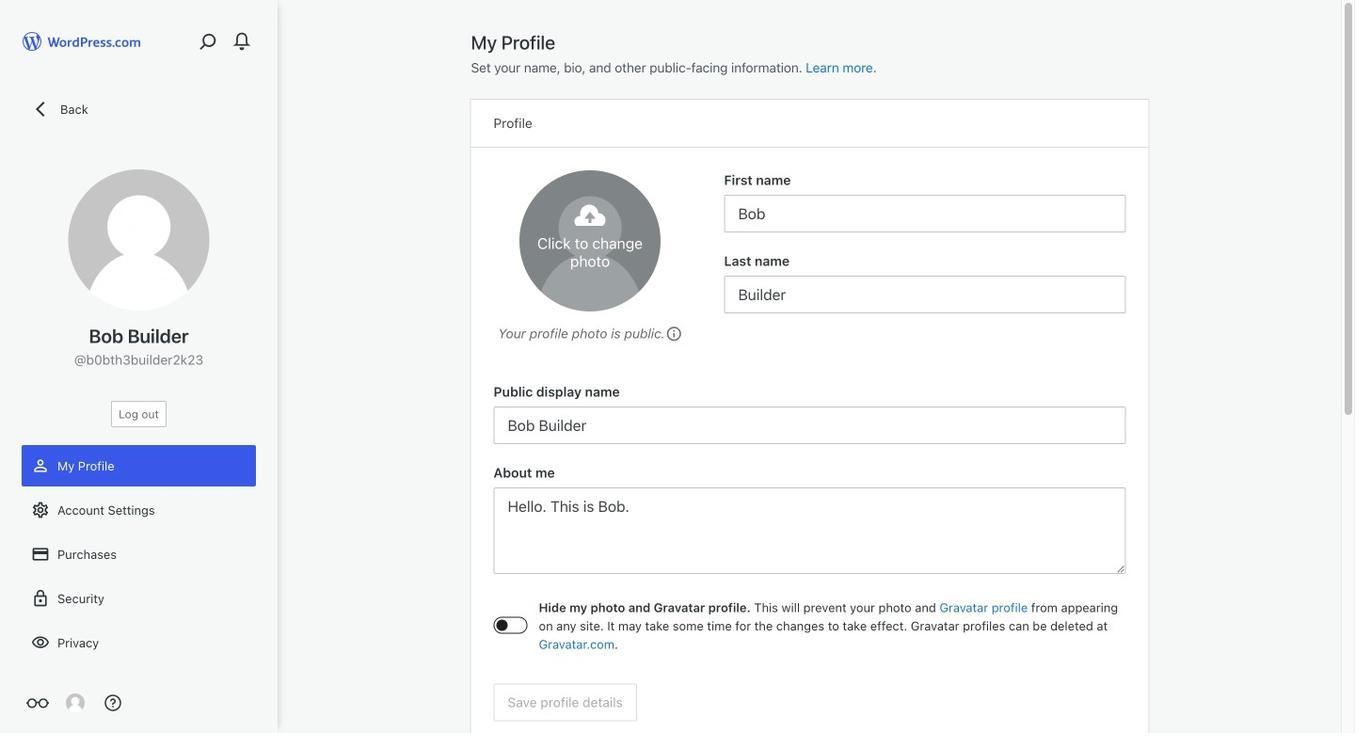 Task type: locate. For each thing, give the bounding box(es) containing it.
settings image
[[31, 501, 50, 519]]

group
[[724, 170, 1126, 232], [724, 251, 1126, 313], [494, 382, 1126, 444], [494, 463, 1126, 580]]

reader image
[[26, 692, 49, 714]]

bob builder image
[[68, 169, 209, 311], [519, 170, 661, 311]]

lock image
[[31, 589, 50, 608]]

person image
[[31, 456, 50, 475]]

None text field
[[494, 407, 1126, 444]]

1 horizontal spatial bob builder image
[[519, 170, 661, 311]]

visibility image
[[31, 633, 50, 652]]

credit_card image
[[31, 545, 50, 564]]

main content
[[471, 30, 1149, 733]]

None text field
[[724, 195, 1126, 232], [724, 276, 1126, 313], [494, 487, 1126, 574], [724, 195, 1126, 232], [724, 276, 1126, 313], [494, 487, 1126, 574]]



Task type: describe. For each thing, give the bounding box(es) containing it.
more information image
[[665, 324, 682, 341]]

0 horizontal spatial bob builder image
[[68, 169, 209, 311]]

bob builder image
[[66, 694, 85, 712]]



Task type: vqa. For each thing, say whether or not it's contained in the screenshot.
closed image
no



